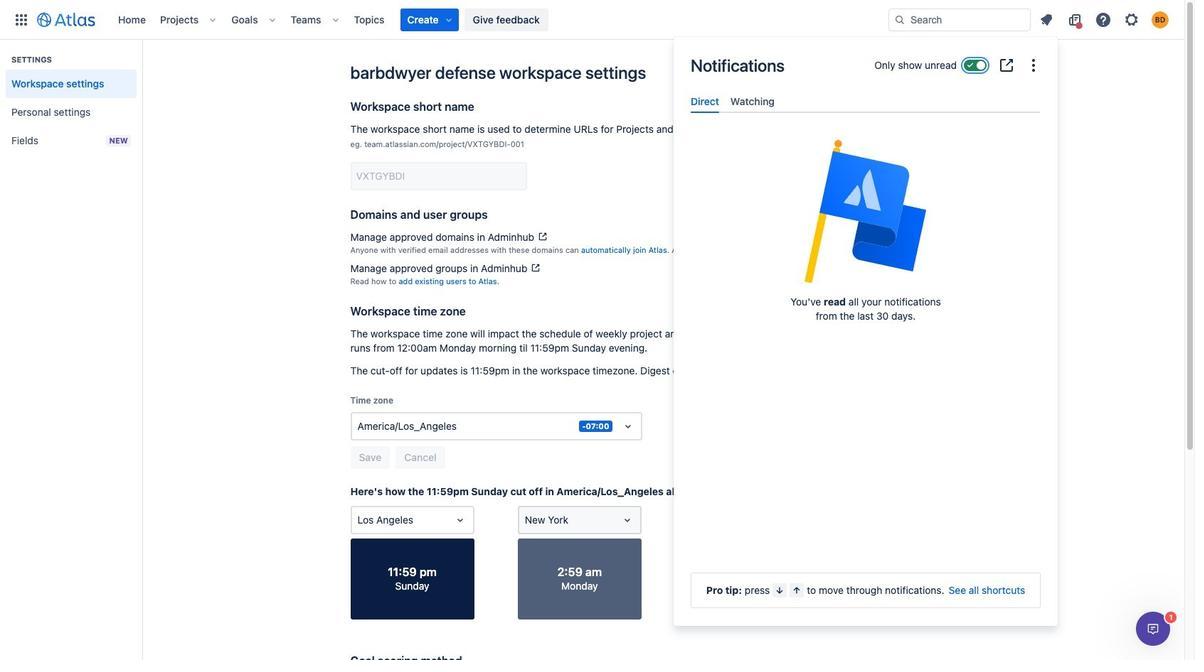 Task type: locate. For each thing, give the bounding box(es) containing it.
settings image
[[1123, 11, 1140, 28]]

more image
[[1025, 57, 1042, 74]]

top element
[[9, 0, 889, 39]]

None text field
[[525, 514, 528, 528]]

arrow up image
[[791, 586, 803, 597]]

None search field
[[889, 8, 1031, 31]]

open image
[[619, 418, 636, 435], [451, 512, 468, 529]]

banner
[[0, 0, 1185, 40]]

tab panel
[[685, 113, 1047, 126]]

1 horizontal spatial open image
[[619, 418, 636, 435]]

0 horizontal spatial dialog
[[674, 37, 1058, 627]]

notifications image
[[1038, 11, 1055, 28]]

1 vertical spatial open image
[[451, 512, 468, 529]]

Search field
[[889, 8, 1031, 31]]

arrow down image
[[774, 586, 786, 597]]

0 vertical spatial open image
[[619, 418, 636, 435]]

None field
[[352, 164, 525, 189]]

group
[[6, 40, 137, 159]]

tab list
[[685, 90, 1047, 113]]

dialog
[[674, 37, 1058, 627], [1136, 613, 1170, 647]]

search image
[[894, 14, 906, 25]]

an external link image
[[530, 262, 542, 274]]



Task type: vqa. For each thing, say whether or not it's contained in the screenshot.
heading
no



Task type: describe. For each thing, give the bounding box(es) containing it.
switch to... image
[[13, 11, 30, 28]]

1 horizontal spatial dialog
[[1136, 613, 1170, 647]]

0 horizontal spatial open image
[[451, 512, 468, 529]]

an external link image
[[537, 231, 548, 243]]

open notifications in a new tab image
[[998, 57, 1015, 74]]

account image
[[1152, 11, 1169, 28]]

help image
[[1095, 11, 1112, 28]]

open image
[[619, 512, 636, 529]]



